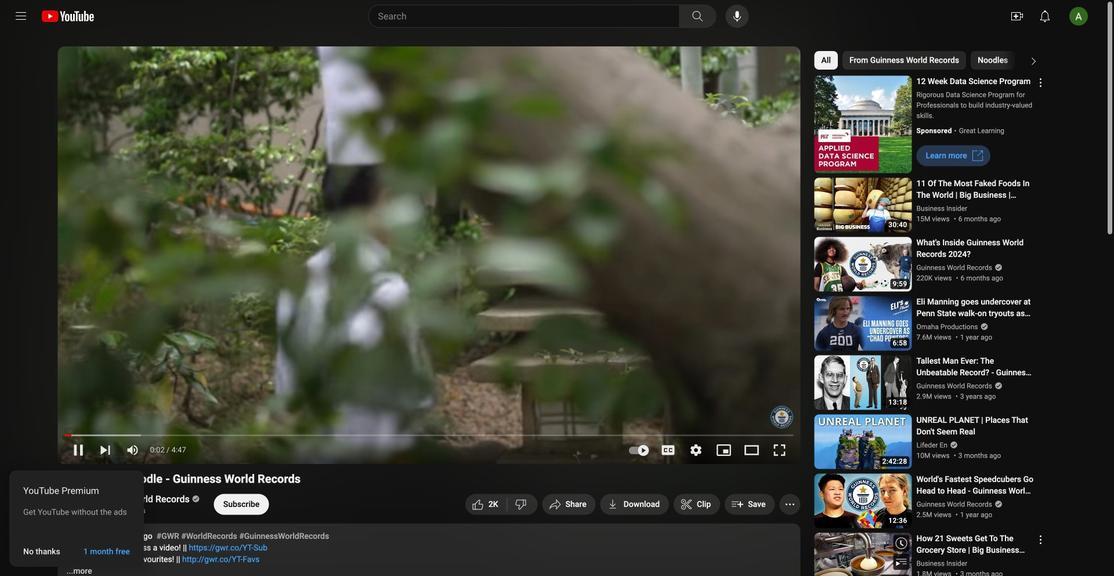 Task type: describe. For each thing, give the bounding box(es) containing it.
what's inside guinness world records 2024? by guinness world records 220,048 views 6 months ago 9 minutes, 59 seconds element
[[917, 237, 1034, 260]]

world's fastest speedcubers go head to head - guinness world records by guinness world records 2,547,897 views 1 year ago 12 minutes, 36 seconds element
[[917, 474, 1034, 497]]

verified image for what's inside guinness world records 2024? by guinness world records 220,048 views 6 months ago 9 minutes, 59 seconds element at the top right of page
[[993, 264, 1003, 272]]

13 minutes, 18 seconds element
[[889, 399, 908, 406]]

1 horizontal spatial verified image
[[948, 441, 959, 449]]

verified image for tallest man ever: the unbeatable record? - guinness world records by guinness world records 2,944,297 views 3 years ago 13 minutes, 18 seconds element
[[993, 382, 1003, 390]]

2 hours, 42 minutes, 28 seconds element
[[883, 458, 908, 465]]

verified image for eli manning goes undercover at penn state walk-on tryouts as "chad powers" by omaha productions 7,657,272 views 1 year ago 6 minutes, 58 seconds element
[[979, 323, 989, 331]]

9 minutes, 59 seconds element
[[893, 281, 908, 288]]

avatar image image
[[1070, 7, 1089, 26]]

autoplay is on image
[[628, 446, 649, 455]]

12 minutes, 36 seconds element
[[889, 518, 908, 525]]

seek slider slider
[[65, 428, 794, 440]]

sponsored image
[[917, 126, 960, 136]]

tallest man ever: the unbeatable record? - guinness world records by guinness world records 2,944,297 views 3 years ago 13 minutes, 18 seconds element
[[917, 356, 1034, 379]]

verified image for world's fastest speedcubers go head to head - guinness world records by guinness world records 2,547,897 views 1 year ago 12 minutes, 36 seconds "element"
[[993, 501, 1003, 509]]



Task type: vqa. For each thing, say whether or not it's contained in the screenshot.
about
no



Task type: locate. For each thing, give the bounding box(es) containing it.
None search field
[[348, 5, 719, 28]]

verified image down unreal planet | places that don't seem real by lifeder en 10,858,949 views 3 months ago 2 hours, 42 minutes element
[[948, 441, 959, 449]]

tab list
[[815, 46, 1115, 74]]

11.9 million subscribers element
[[88, 506, 198, 516]]

verified image down what's inside guinness world records 2024? by guinness world records 220,048 views 6 months ago 9 minutes, 59 seconds element at the top right of page
[[993, 264, 1003, 272]]

verified image down eli manning goes undercover at penn state walk-on tryouts as "chad powers" by omaha productions 7,657,272 views 1 year ago 6 minutes, 58 seconds element
[[979, 323, 989, 331]]

None text field
[[926, 151, 968, 161], [624, 500, 660, 509], [23, 547, 60, 557], [926, 151, 968, 161], [624, 500, 660, 509], [23, 547, 60, 557]]

eli manning goes undercover at penn state walk-on tryouts as "chad powers" by omaha productions 7,657,272 views 1 year ago 6 minutes, 58 seconds element
[[917, 296, 1034, 320]]

verified image down tallest man ever: the unbeatable record? - guinness world records by guinness world records 2,944,297 views 3 years ago 13 minutes, 18 seconds element
[[993, 382, 1003, 390]]

verified image
[[948, 441, 959, 449], [190, 495, 200, 503]]

verified image down world's fastest speedcubers go head to head - guinness world records by guinness world records 2,547,897 views 1 year ago 12 minutes, 36 seconds "element"
[[993, 501, 1003, 509]]

6 minutes, 58 seconds element
[[893, 340, 908, 347]]

verified image
[[993, 264, 1003, 272], [979, 323, 989, 331], [993, 382, 1003, 390], [993, 501, 1003, 509]]

channel watermark image
[[771, 415, 794, 438]]

None text field
[[223, 500, 260, 509], [83, 547, 130, 557], [223, 500, 260, 509], [83, 547, 130, 557]]

Search text field
[[378, 9, 677, 24]]

1 vertical spatial verified image
[[190, 495, 200, 503]]

30 minutes, 40 seconds element
[[889, 222, 908, 228]]

how 21 sweets get to the grocery store | big business marathon | business insider by business insider 1,864,471 views 3 months ago 2 hours, 44 minutes element
[[917, 533, 1034, 557]]

0 horizontal spatial verified image
[[190, 495, 200, 503]]

unreal planet | places that don't seem real by lifeder en 10,858,949 views 3 months ago 2 hours, 42 minutes element
[[917, 415, 1034, 438]]

verified image up 11.9 million subscribers element
[[190, 495, 200, 503]]

youtube video player element
[[58, 46, 801, 465]]

11 of the most faked foods in the world | big business | insider business by business insider 15,030,241 views 6 months ago 30 minutes element
[[917, 178, 1034, 201]]

0 vertical spatial verified image
[[948, 441, 959, 449]]



